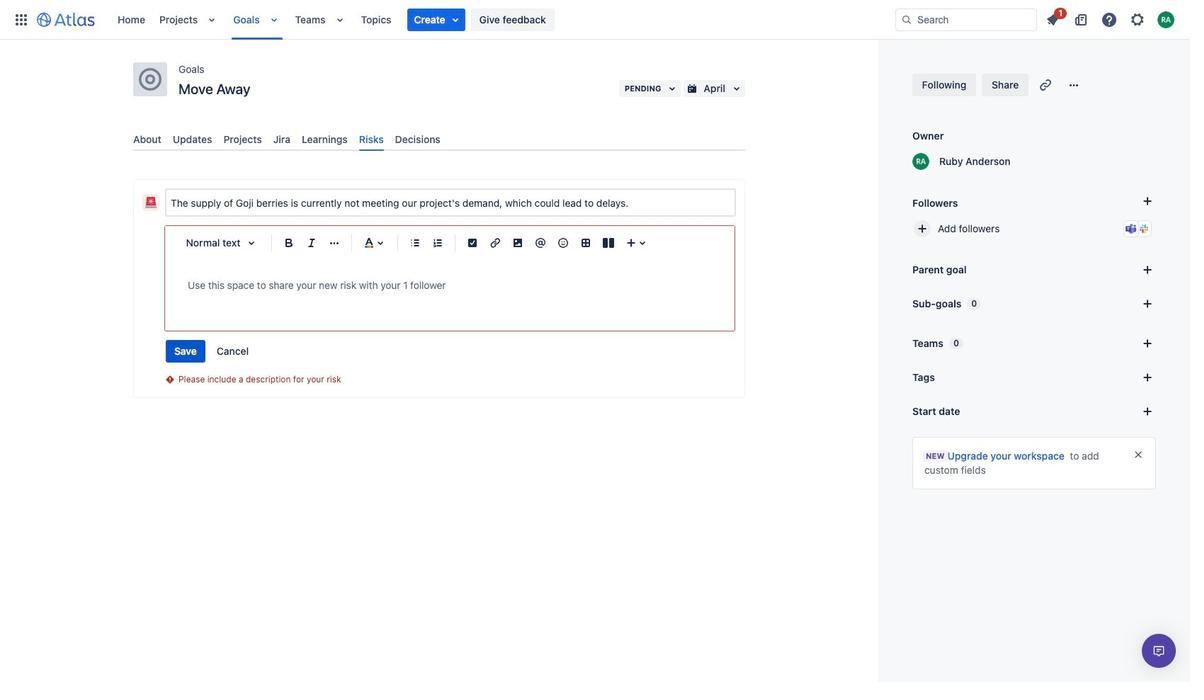 Task type: locate. For each thing, give the bounding box(es) containing it.
1 horizontal spatial list item
[[1040, 5, 1067, 31]]

Search field
[[895, 8, 1037, 31]]

help image
[[1101, 11, 1118, 28]]

open intercom messenger image
[[1150, 643, 1167, 660]]

list formating group
[[404, 232, 449, 254]]

search image
[[901, 14, 912, 25]]

slack logo showing nan channels are connected to this goal image
[[1138, 223, 1150, 234]]

None search field
[[895, 8, 1037, 31]]

text formatting group
[[278, 232, 346, 254]]

add image, video, or file image
[[509, 235, 526, 252]]

account image
[[1158, 11, 1175, 28]]

list
[[111, 0, 895, 39], [1040, 5, 1182, 31]]

list item
[[1040, 5, 1067, 31], [407, 8, 465, 31]]

more icon image
[[1066, 77, 1083, 94]]

top element
[[9, 0, 895, 39]]

risk icon image
[[145, 197, 157, 208]]

banner
[[0, 0, 1190, 40]]

link ⌘k image
[[487, 235, 504, 252]]

bullet list ⌘⇧8 image
[[407, 235, 424, 252]]

msteams logo showing  channels are connected to this goal image
[[1126, 223, 1137, 234]]

numbered list ⌘⇧7 image
[[429, 235, 446, 252]]

tab list
[[128, 128, 751, 151]]

Main content area, start typing to enter text. text field
[[188, 277, 712, 294]]

set start date image
[[1139, 403, 1156, 420]]

close banner image
[[1133, 449, 1144, 460]]

0 horizontal spatial list item
[[407, 8, 465, 31]]

group
[[166, 340, 257, 363]]



Task type: describe. For each thing, give the bounding box(es) containing it.
error image
[[164, 374, 176, 385]]

settings image
[[1129, 11, 1146, 28]]

add a follower image
[[1139, 193, 1156, 210]]

add follower image
[[914, 220, 931, 237]]

bold ⌘b image
[[281, 235, 298, 252]]

goal icon image
[[139, 68, 162, 91]]

italic ⌘i image
[[303, 235, 320, 252]]

table ⇧⌥t image
[[577, 235, 594, 252]]

notifications image
[[1044, 11, 1061, 28]]

emoji : image
[[555, 235, 572, 252]]

layouts image
[[600, 235, 617, 252]]

list item inside list
[[407, 8, 465, 31]]

add team image
[[1139, 335, 1156, 352]]

mention @ image
[[532, 235, 549, 252]]

add tag image
[[1139, 369, 1156, 386]]

more formatting image
[[326, 235, 343, 252]]

What's the summary of your risk? text field
[[166, 190, 735, 215]]

action item [] image
[[464, 235, 481, 252]]

0 horizontal spatial list
[[111, 0, 895, 39]]

switch to... image
[[13, 11, 30, 28]]

1 horizontal spatial list
[[1040, 5, 1182, 31]]



Task type: vqa. For each thing, say whether or not it's contained in the screenshot.
Search goals field on the top
no



